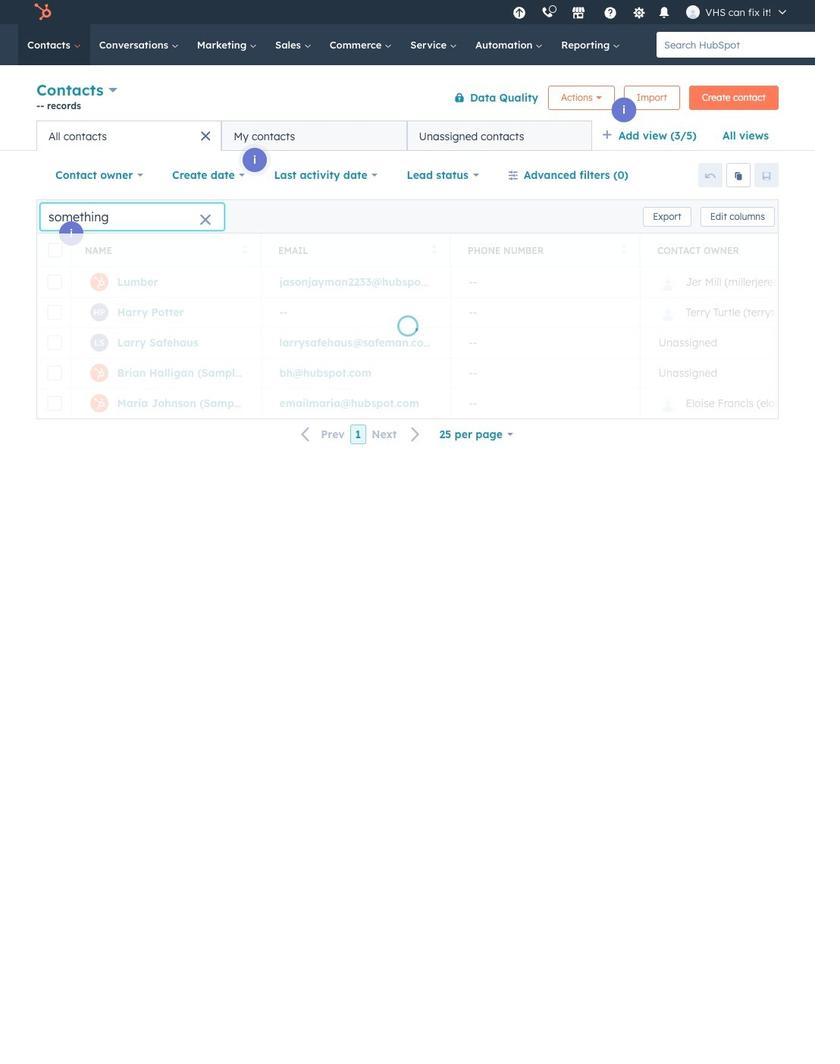 Task type: vqa. For each thing, say whether or not it's contained in the screenshot.
onboarding.steps.sendTrackedEmailInGmail.title icon
no



Task type: locate. For each thing, give the bounding box(es) containing it.
press to sort. image
[[242, 244, 247, 254], [431, 244, 437, 254]]

press to sort. element
[[242, 244, 247, 257], [431, 244, 437, 257], [621, 244, 626, 257]]

2 horizontal spatial press to sort. element
[[621, 244, 626, 257]]

0 horizontal spatial press to sort. image
[[242, 244, 247, 254]]

1 horizontal spatial press to sort. image
[[431, 244, 437, 254]]

Search HubSpot search field
[[657, 32, 815, 58]]

clear input image
[[199, 214, 212, 226]]

0 horizontal spatial press to sort. element
[[242, 244, 247, 257]]

1 horizontal spatial press to sort. element
[[431, 244, 437, 257]]

banner
[[36, 78, 779, 121]]

menu
[[505, 0, 797, 24]]



Task type: describe. For each thing, give the bounding box(es) containing it.
1 press to sort. image from the left
[[242, 244, 247, 254]]

2 press to sort. image from the left
[[431, 244, 437, 254]]

marketplaces image
[[572, 7, 585, 20]]

3 press to sort. element from the left
[[621, 244, 626, 257]]

jacob simon image
[[686, 5, 700, 19]]

Search name, phone, email addresses, or company search field
[[40, 203, 224, 230]]

pagination navigation
[[292, 425, 430, 445]]

1 press to sort. element from the left
[[242, 244, 247, 257]]

2 press to sort. element from the left
[[431, 244, 437, 257]]

press to sort. image
[[621, 244, 626, 254]]



